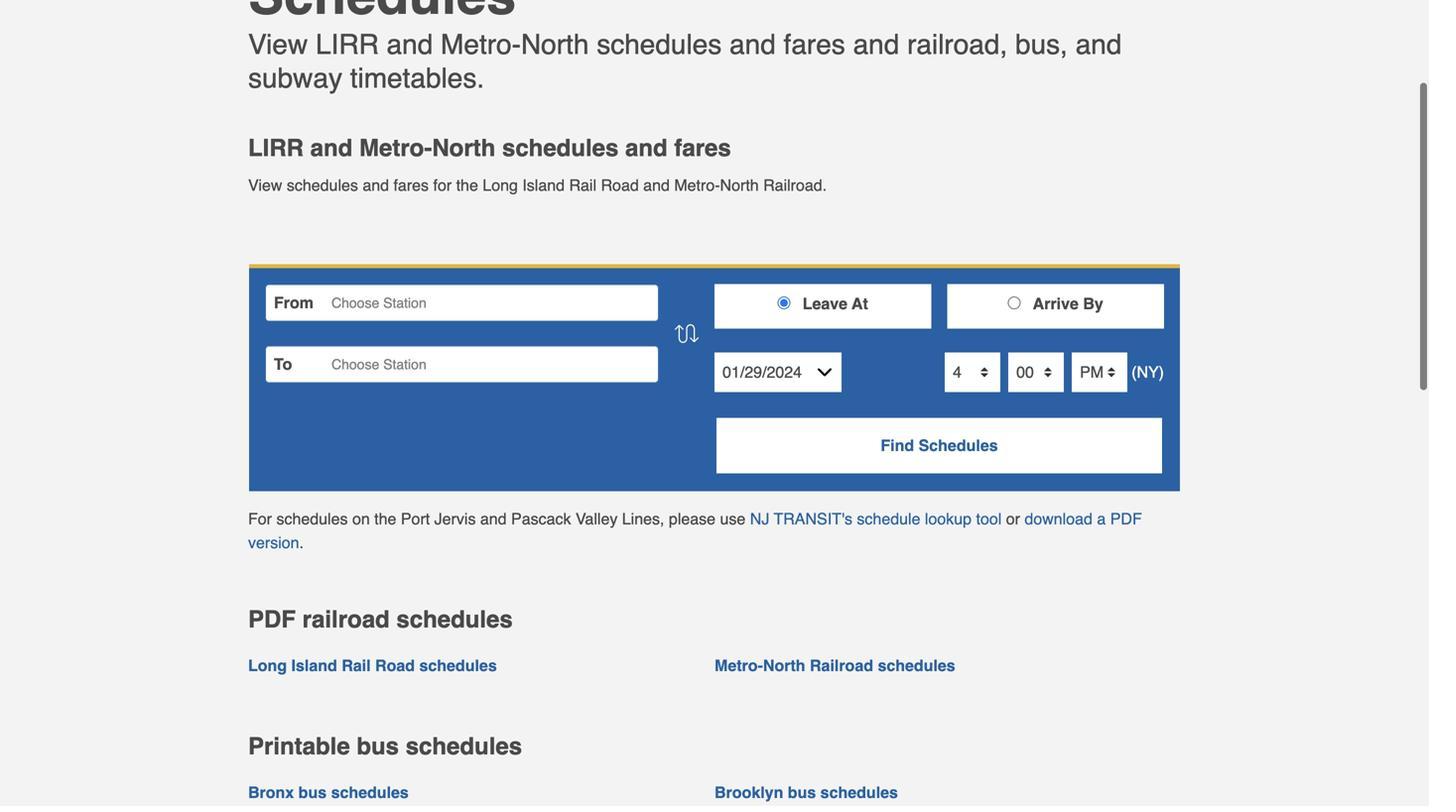 Task type: locate. For each thing, give the bounding box(es) containing it.
choose
[[331, 295, 379, 311], [331, 357, 379, 372]]

on
[[352, 510, 370, 528]]

the
[[456, 176, 478, 195], [374, 510, 396, 528]]

choose station
[[331, 295, 427, 311], [331, 357, 427, 372]]

for
[[248, 510, 272, 528]]

the right on
[[374, 510, 396, 528]]

version
[[248, 534, 299, 552]]

view for view lirr and metro-north schedules and fares and railroad, bus, and subway timetables.
[[248, 29, 308, 60]]

1 vertical spatial long
[[248, 657, 287, 675]]

choose right from
[[331, 295, 379, 311]]

0 horizontal spatial the
[[374, 510, 396, 528]]

railroad,
[[907, 29, 1008, 60]]

fares
[[784, 29, 845, 60], [674, 135, 731, 162], [394, 176, 429, 195]]

schedules
[[919, 437, 998, 455]]

1 horizontal spatial fares
[[674, 135, 731, 162]]

0 vertical spatial pdf
[[1110, 510, 1142, 528]]

0 horizontal spatial road
[[375, 657, 415, 675]]

lirr and metro-north schedules and fares
[[248, 135, 731, 162]]

0 horizontal spatial fares
[[394, 176, 429, 195]]

None text field
[[715, 353, 842, 392]]

0 vertical spatial island
[[522, 176, 565, 195]]

option group containing leave at
[[715, 284, 1164, 329]]

lirr up subway
[[316, 29, 379, 60]]

long
[[483, 176, 518, 195], [248, 657, 287, 675]]

bus for brooklyn
[[788, 784, 816, 802]]

pdf
[[1110, 510, 1142, 528], [248, 606, 296, 634]]

1 choose station from the top
[[331, 295, 427, 311]]

0 vertical spatial choose
[[331, 295, 379, 311]]

bus,
[[1015, 29, 1068, 60]]

2 view from the top
[[248, 176, 282, 195]]

1 horizontal spatial rail
[[569, 176, 597, 195]]

to
[[274, 355, 292, 373]]

0 vertical spatial the
[[456, 176, 478, 195]]

lirr down subway
[[248, 135, 304, 162]]

Leave At radio
[[778, 297, 791, 309]]

metro-north railroad schedules
[[715, 657, 955, 675]]

pdf right a
[[1110, 510, 1142, 528]]

0 vertical spatial rail
[[569, 176, 597, 195]]

1 horizontal spatial road
[[601, 176, 639, 195]]

long up printable
[[248, 657, 287, 675]]

0 vertical spatial lirr
[[316, 29, 379, 60]]

fares inside view lirr and metro-north schedules and fares and railroad, bus, and subway timetables.
[[784, 29, 845, 60]]

1 view from the top
[[248, 29, 308, 60]]

0 horizontal spatial island
[[291, 657, 337, 675]]

1 vertical spatial fares
[[674, 135, 731, 162]]

please
[[669, 510, 716, 528]]

view
[[248, 29, 308, 60], [248, 176, 282, 195]]

rail
[[569, 176, 597, 195], [342, 657, 371, 675]]

0 vertical spatial station
[[383, 295, 427, 311]]

1 horizontal spatial lirr
[[316, 29, 379, 60]]

0 horizontal spatial rail
[[342, 657, 371, 675]]

1 vertical spatial choose station
[[331, 357, 427, 372]]

lirr inside view lirr and metro-north schedules and fares and railroad, bus, and subway timetables.
[[316, 29, 379, 60]]

2 horizontal spatial fares
[[784, 29, 845, 60]]

the right for
[[456, 176, 478, 195]]

a
[[1097, 510, 1106, 528]]

1 vertical spatial rail
[[342, 657, 371, 675]]

choose station right from
[[331, 295, 427, 311]]

1 horizontal spatial island
[[522, 176, 565, 195]]

1 vertical spatial pdf
[[248, 606, 296, 634]]

island down lirr and metro-north schedules and fares
[[522, 176, 565, 195]]

lirr
[[316, 29, 379, 60], [248, 135, 304, 162]]

1 horizontal spatial bus
[[357, 733, 399, 761]]

2 station from the top
[[383, 357, 427, 372]]

view inside view lirr and metro-north schedules and fares and railroad, bus, and subway timetables.
[[248, 29, 308, 60]]

choose for to
[[331, 357, 379, 372]]

island
[[522, 176, 565, 195], [291, 657, 337, 675]]

0 vertical spatial road
[[601, 176, 639, 195]]

0 horizontal spatial bus
[[298, 784, 327, 802]]

2 vertical spatial fares
[[394, 176, 429, 195]]

choose right to
[[331, 357, 379, 372]]

1 choose from the top
[[331, 295, 379, 311]]

metro-
[[441, 29, 521, 60], [359, 135, 432, 162], [674, 176, 720, 195], [715, 657, 763, 675]]

1 vertical spatial view
[[248, 176, 282, 195]]

pdf left railroad
[[248, 606, 296, 634]]

1 vertical spatial island
[[291, 657, 337, 675]]

0 vertical spatial choose station
[[331, 295, 427, 311]]

1 vertical spatial choose
[[331, 357, 379, 372]]

and
[[387, 29, 433, 60], [730, 29, 776, 60], [853, 29, 900, 60], [1076, 29, 1122, 60], [310, 135, 353, 162], [625, 135, 668, 162], [363, 176, 389, 195], [643, 176, 670, 195], [480, 510, 507, 528]]

port
[[401, 510, 430, 528]]

bronx
[[248, 784, 294, 802]]

option group
[[715, 284, 1164, 329]]

1 vertical spatial road
[[375, 657, 415, 675]]

road
[[601, 176, 639, 195], [375, 657, 415, 675]]

view for view schedules and fares for the long island rail road and metro-north railroad.
[[248, 176, 282, 195]]

metro- inside metro-north railroad schedules button
[[715, 657, 763, 675]]

island inside button
[[291, 657, 337, 675]]

island down railroad
[[291, 657, 337, 675]]

0 horizontal spatial long
[[248, 657, 287, 675]]

leave
[[803, 295, 848, 313]]

0 vertical spatial fares
[[784, 29, 845, 60]]

nj
[[750, 510, 770, 528]]

0 vertical spatial view
[[248, 29, 308, 60]]

tool
[[976, 510, 1002, 528]]

1 horizontal spatial pdf
[[1110, 510, 1142, 528]]

1 vertical spatial station
[[383, 357, 427, 372]]

1 vertical spatial lirr
[[248, 135, 304, 162]]

0 vertical spatial long
[[483, 176, 518, 195]]

find
[[881, 437, 914, 455]]

2 horizontal spatial bus
[[788, 784, 816, 802]]

north
[[521, 29, 589, 60], [432, 135, 496, 162], [720, 176, 759, 195], [763, 657, 805, 675]]

at
[[852, 295, 868, 313]]

1 station from the top
[[383, 295, 427, 311]]

2 choose station from the top
[[331, 357, 427, 372]]

bus right brooklyn
[[788, 784, 816, 802]]

long down lirr and metro-north schedules and fares
[[483, 176, 518, 195]]

None text field
[[331, 291, 336, 315], [331, 353, 336, 376], [331, 291, 336, 315], [331, 353, 336, 376]]

bronx bus schedules
[[248, 784, 409, 802]]

schedules
[[597, 29, 722, 60], [502, 135, 619, 162], [287, 176, 358, 195], [276, 510, 348, 528], [396, 606, 513, 634], [419, 657, 497, 675], [878, 657, 955, 675], [406, 733, 522, 761], [331, 784, 409, 802], [820, 784, 898, 802]]

jervis
[[434, 510, 476, 528]]

bus up bronx bus schedules
[[357, 733, 399, 761]]

lines,
[[622, 510, 664, 528]]

view lirr and metro-north schedules and fares and railroad, bus, and subway timetables.
[[248, 29, 1122, 94]]

bus for bronx
[[298, 784, 327, 802]]

pascack
[[511, 510, 571, 528]]

station
[[383, 295, 427, 311], [383, 357, 427, 372]]

choose station right to
[[331, 357, 427, 372]]

bus right bronx
[[298, 784, 327, 802]]

bus
[[357, 733, 399, 761], [298, 784, 327, 802], [788, 784, 816, 802]]

2 choose from the top
[[331, 357, 379, 372]]



Task type: vqa. For each thing, say whether or not it's contained in the screenshot.
M34-
no



Task type: describe. For each thing, give the bounding box(es) containing it.
download a pdf version
[[248, 510, 1142, 552]]

view schedules and fares for the long island rail road and metro-north railroad.
[[248, 176, 827, 195]]

for schedules on the port jervis and pascack valley lines, please use nj transit's schedule lookup tool or
[[248, 510, 1025, 528]]

use
[[720, 510, 746, 528]]

arrive by
[[1033, 295, 1103, 313]]

schedule
[[857, 510, 921, 528]]

metro-north railroad schedules button
[[715, 655, 1171, 678]]

0 horizontal spatial lirr
[[248, 135, 304, 162]]

swap from and to image
[[675, 324, 699, 344]]

metro- inside view lirr and metro-north schedules and fares and railroad, bus, and subway timetables.
[[441, 29, 521, 60]]

(ny)
[[1132, 363, 1164, 381]]

1 vertical spatial the
[[374, 510, 396, 528]]

arrive
[[1033, 295, 1079, 313]]

download
[[1025, 510, 1093, 528]]

long island rail road schedules
[[248, 657, 497, 675]]

schedules inside view lirr and metro-north schedules and fares and railroad, bus, and subway timetables.
[[597, 29, 722, 60]]

or
[[1006, 510, 1020, 528]]

brooklyn bus schedules button
[[715, 782, 1171, 805]]

1 horizontal spatial long
[[483, 176, 518, 195]]

road inside button
[[375, 657, 415, 675]]

download a pdf version link
[[248, 510, 1142, 552]]

by
[[1083, 295, 1103, 313]]

station for to
[[383, 357, 427, 372]]

long island rail road schedules button
[[248, 655, 715, 678]]

timetables.
[[350, 62, 484, 94]]

printable
[[248, 733, 350, 761]]

1 horizontal spatial the
[[456, 176, 478, 195]]

nj transit's schedule lookup tool link
[[750, 510, 1002, 528]]

railroad
[[302, 606, 390, 634]]

bus for printable
[[357, 733, 399, 761]]

brooklyn
[[715, 784, 783, 802]]

pdf railroad schedules
[[248, 606, 513, 634]]

from
[[274, 294, 314, 312]]

railroad
[[810, 657, 873, 675]]

0 horizontal spatial pdf
[[248, 606, 296, 634]]

subway
[[248, 62, 342, 94]]

find schedules button
[[715, 416, 1164, 476]]

choose station for from
[[331, 295, 427, 311]]

railroad.
[[763, 176, 827, 195]]

rail inside button
[[342, 657, 371, 675]]

find schedules
[[881, 437, 998, 455]]

choose for from
[[331, 295, 379, 311]]

north inside button
[[763, 657, 805, 675]]

printable bus schedules
[[248, 733, 522, 761]]

leave at
[[803, 295, 868, 313]]

long inside long island rail road schedules button
[[248, 657, 287, 675]]

pdf inside download a pdf version
[[1110, 510, 1142, 528]]

valley
[[576, 510, 618, 528]]

transit's
[[774, 510, 853, 528]]

lookup
[[925, 510, 972, 528]]

bronx bus schedules button
[[248, 782, 715, 805]]

choose station for to
[[331, 357, 427, 372]]

for
[[433, 176, 452, 195]]

station for from
[[383, 295, 427, 311]]

.
[[299, 534, 304, 552]]

Arrive By radio
[[1008, 297, 1021, 309]]

north inside view lirr and metro-north schedules and fares and railroad, bus, and subway timetables.
[[521, 29, 589, 60]]

brooklyn bus schedules
[[715, 784, 898, 802]]



